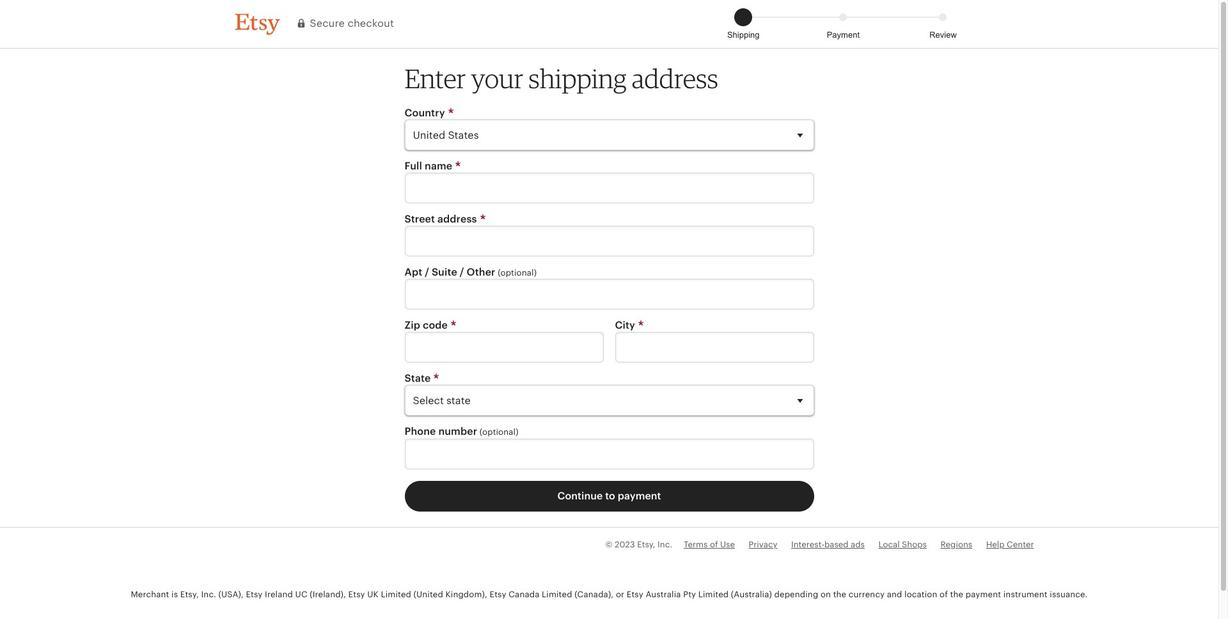Task type: locate. For each thing, give the bounding box(es) containing it.
0 horizontal spatial etsy,
[[180, 590, 199, 599]]

1 horizontal spatial of
[[940, 590, 948, 599]]

canada
[[509, 590, 540, 599]]

0 horizontal spatial limited
[[381, 590, 411, 599]]

apt
[[405, 266, 422, 278]]

1 the from the left
[[833, 590, 846, 599]]

payment
[[618, 490, 661, 502], [966, 590, 1001, 599]]

help
[[986, 540, 1005, 549]]

inc. for 2023
[[658, 540, 672, 549]]

0 horizontal spatial payment
[[618, 490, 661, 502]]

of right location
[[940, 590, 948, 599]]

checkout
[[348, 17, 394, 29]]

depending
[[774, 590, 818, 599]]

payment inside button
[[618, 490, 661, 502]]

inc.
[[658, 540, 672, 549], [201, 590, 216, 599]]

uk
[[367, 590, 379, 599]]

1 vertical spatial of
[[940, 590, 948, 599]]

city
[[615, 319, 638, 332]]

location
[[904, 590, 937, 599]]

0 vertical spatial inc.
[[658, 540, 672, 549]]

1 horizontal spatial etsy,
[[637, 540, 655, 549]]

Zip code text field
[[405, 332, 603, 363]]

review button
[[926, 8, 961, 40]]

(united
[[414, 590, 443, 599]]

inc. left terms
[[658, 540, 672, 549]]

on
[[821, 590, 831, 599]]

payment button
[[823, 8, 863, 40]]

etsy right or
[[627, 590, 643, 599]]

name
[[425, 160, 452, 172]]

etsy
[[246, 590, 263, 599], [348, 590, 365, 599], [490, 590, 506, 599], [627, 590, 643, 599]]

etsy left uk
[[348, 590, 365, 599]]

1 / from the left
[[425, 266, 429, 278]]

1 horizontal spatial /
[[460, 266, 464, 278]]

4 etsy from the left
[[627, 590, 643, 599]]

1 horizontal spatial limited
[[542, 590, 572, 599]]

enter
[[405, 63, 466, 95]]

etsy, for is
[[180, 590, 199, 599]]

of left use
[[710, 540, 718, 549]]

0 horizontal spatial the
[[833, 590, 846, 599]]

full name
[[405, 160, 455, 172]]

(optional) right 'other'
[[498, 268, 537, 278]]

the right on at the right bottom of page
[[833, 590, 846, 599]]

0 horizontal spatial /
[[425, 266, 429, 278]]

phone number (optional)
[[405, 426, 519, 438]]

1 horizontal spatial inc.
[[658, 540, 672, 549]]

zip code
[[405, 319, 450, 332]]

1 vertical spatial inc.
[[201, 590, 216, 599]]

the
[[833, 590, 846, 599], [950, 590, 963, 599]]

(optional)
[[498, 268, 537, 278], [480, 427, 519, 437]]

0 vertical spatial address
[[632, 63, 718, 95]]

number
[[438, 426, 477, 438]]

terms of use
[[684, 540, 735, 549]]

0 horizontal spatial of
[[710, 540, 718, 549]]

etsy,
[[637, 540, 655, 549], [180, 590, 199, 599]]

inc. left (usa),
[[201, 590, 216, 599]]

currency
[[849, 590, 885, 599]]

© 2023 etsy, inc.
[[605, 540, 672, 549]]

0 vertical spatial of
[[710, 540, 718, 549]]

etsy right (usa),
[[246, 590, 263, 599]]

2 horizontal spatial limited
[[698, 590, 729, 599]]

0 vertical spatial (optional)
[[498, 268, 537, 278]]

1 vertical spatial etsy,
[[180, 590, 199, 599]]

0 horizontal spatial inc.
[[201, 590, 216, 599]]

(usa),
[[218, 590, 244, 599]]

1 vertical spatial address
[[438, 213, 477, 225]]

instrument
[[1003, 590, 1048, 599]]

merchant is etsy, inc. (usa), etsy ireland uc (ireland), etsy uk limited (united kingdom), etsy canada limited (canada), or etsy australia pty limited (australia) depending on the currency and location of the payment instrument issuance.
[[131, 590, 1088, 599]]

limited right canada
[[542, 590, 572, 599]]

local
[[878, 540, 900, 549]]

1 limited from the left
[[381, 590, 411, 599]]

country
[[405, 107, 448, 119]]

local shops
[[878, 540, 927, 549]]

/ right apt
[[425, 266, 429, 278]]

address
[[632, 63, 718, 95], [438, 213, 477, 225]]

your
[[471, 63, 523, 95]]

terms
[[684, 540, 708, 549]]

/ right the suite
[[460, 266, 464, 278]]

2 the from the left
[[950, 590, 963, 599]]

None text field
[[405, 438, 814, 469]]

continue to payment button
[[405, 481, 814, 511]]

1 vertical spatial (optional)
[[480, 427, 519, 437]]

payment left instrument
[[966, 590, 1001, 599]]

limited right "pty"
[[698, 590, 729, 599]]

etsy, right 2023
[[637, 540, 655, 549]]

the right location
[[950, 590, 963, 599]]

etsy, right is
[[180, 590, 199, 599]]

limited right uk
[[381, 590, 411, 599]]

0 vertical spatial etsy,
[[637, 540, 655, 549]]

None text field
[[405, 279, 814, 310]]

(optional) right number
[[480, 427, 519, 437]]

limited
[[381, 590, 411, 599], [542, 590, 572, 599], [698, 590, 729, 599]]

2 limited from the left
[[542, 590, 572, 599]]

shipping
[[529, 63, 627, 95]]

etsy left canada
[[490, 590, 506, 599]]

0 vertical spatial payment
[[618, 490, 661, 502]]

2 / from the left
[[460, 266, 464, 278]]

full
[[405, 160, 422, 172]]

payment right to
[[618, 490, 661, 502]]

1 horizontal spatial payment
[[966, 590, 1001, 599]]

1 horizontal spatial the
[[950, 590, 963, 599]]

/
[[425, 266, 429, 278], [460, 266, 464, 278]]

of
[[710, 540, 718, 549], [940, 590, 948, 599]]

etsy, for 2023
[[637, 540, 655, 549]]

code
[[423, 319, 448, 332]]

zip
[[405, 319, 420, 332]]



Task type: describe. For each thing, give the bounding box(es) containing it.
privacy link
[[749, 540, 777, 549]]

or
[[616, 590, 624, 599]]

uc
[[295, 590, 307, 599]]

privacy
[[749, 540, 777, 549]]

interest-based ads link
[[791, 540, 865, 549]]

other
[[467, 266, 495, 278]]

phone
[[405, 426, 436, 438]]

0 horizontal spatial address
[[438, 213, 477, 225]]

regions button
[[941, 539, 972, 551]]

(canada),
[[574, 590, 614, 599]]

1 horizontal spatial address
[[632, 63, 718, 95]]

©
[[605, 540, 613, 549]]

secure
[[310, 17, 345, 29]]

shops
[[902, 540, 927, 549]]

ireland
[[265, 590, 293, 599]]

help center link
[[986, 540, 1034, 549]]

apt / suite / other (optional)
[[405, 266, 537, 278]]

merchant
[[131, 590, 169, 599]]

kingdom),
[[445, 590, 487, 599]]

ads
[[851, 540, 865, 549]]

regions
[[941, 540, 972, 549]]

(australia)
[[731, 590, 772, 599]]

City text field
[[615, 332, 814, 363]]

local shops link
[[878, 540, 927, 549]]

3 limited from the left
[[698, 590, 729, 599]]

issuance.
[[1050, 590, 1088, 599]]

terms of use link
[[684, 540, 735, 549]]

street address
[[405, 213, 479, 225]]

australia
[[646, 590, 681, 599]]

3 etsy from the left
[[490, 590, 506, 599]]

secure checkout
[[307, 17, 394, 29]]

inc. for is
[[201, 590, 216, 599]]

(optional) inside phone number (optional)
[[480, 427, 519, 437]]

Street address text field
[[405, 226, 814, 257]]

payment
[[827, 30, 860, 40]]

2 etsy from the left
[[348, 590, 365, 599]]

pty
[[683, 590, 696, 599]]

shipping button
[[723, 8, 763, 40]]

enter your shipping address
[[405, 63, 718, 95]]

is
[[171, 590, 178, 599]]

interest-based ads
[[791, 540, 865, 549]]

interest-
[[791, 540, 824, 549]]

shipping
[[727, 30, 760, 40]]

(optional) inside apt / suite / other (optional)
[[498, 268, 537, 278]]

center
[[1007, 540, 1034, 549]]

(ireland),
[[310, 590, 346, 599]]

use
[[720, 540, 735, 549]]

and
[[887, 590, 902, 599]]

Full name text field
[[405, 173, 814, 204]]

street
[[405, 213, 435, 225]]

1 vertical spatial payment
[[966, 590, 1001, 599]]

continue to payment
[[557, 490, 661, 502]]

to
[[605, 490, 615, 502]]

help center
[[986, 540, 1034, 549]]

2023
[[615, 540, 635, 549]]

continue
[[557, 490, 603, 502]]

suite
[[432, 266, 457, 278]]

1 etsy from the left
[[246, 590, 263, 599]]

based
[[824, 540, 849, 549]]

state
[[405, 372, 433, 385]]

review
[[929, 30, 957, 40]]



Task type: vqa. For each thing, say whether or not it's contained in the screenshot.
Instrument
yes



